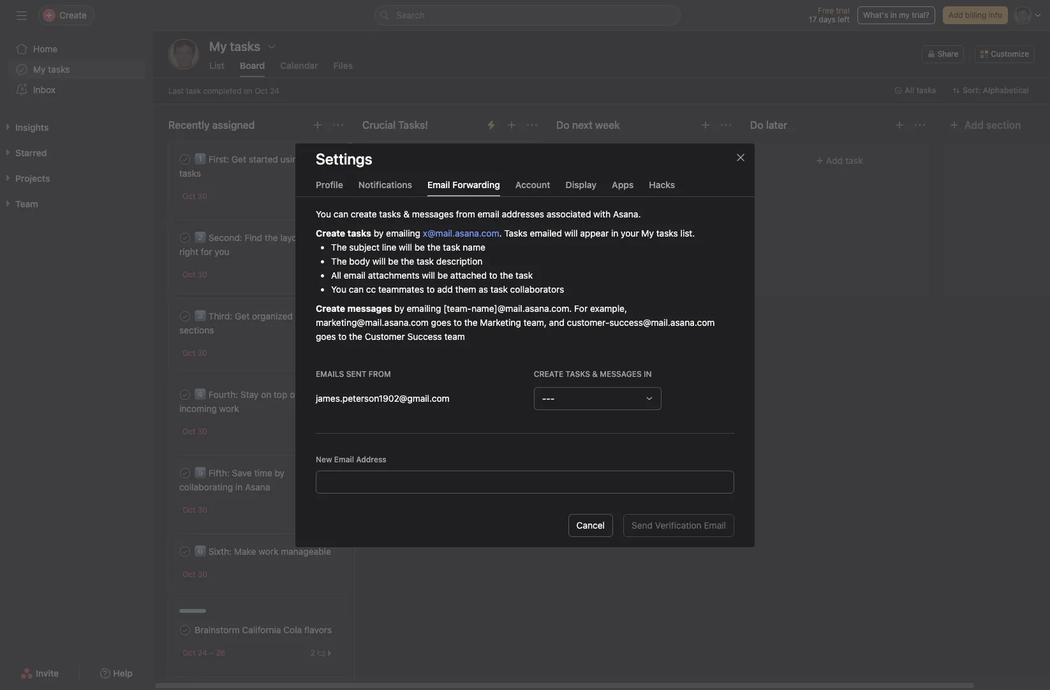 Task type: describe. For each thing, give the bounding box(es) containing it.
create for create messages
[[316, 303, 345, 314]]

0 horizontal spatial email
[[334, 455, 354, 464]]

body
[[349, 256, 370, 266]]

third:
[[209, 311, 233, 322]]

oct left 26
[[183, 648, 196, 658]]

display
[[566, 179, 597, 190]]

invite button
[[12, 662, 67, 685]]

add billing info button
[[943, 6, 1008, 24]]

find inside the "2️⃣ second: find the layout that's right for you"
[[245, 232, 262, 243]]

tasks
[[504, 228, 528, 238]]

top
[[274, 389, 287, 400]]

completed image for 2️⃣ second: find the layout that's right for you
[[177, 230, 193, 246]]

share button
[[922, 45, 964, 63]]

completed checkbox for 6️⃣ sixth: make work manageable
[[177, 544, 193, 560]]

1 the from the top
[[331, 242, 347, 252]]

0 vertical spatial can
[[334, 208, 348, 219]]

you can create tasks & messages from email addresses associated with asana.
[[316, 208, 641, 219]]

tasks up --- dropdown button
[[566, 369, 590, 379]]

cancel
[[577, 520, 605, 531]]

left
[[838, 15, 850, 24]]

files link
[[334, 60, 353, 77]]

manageable
[[281, 546, 331, 557]]

completed checkbox for 1️⃣ first: get started using my tasks
[[177, 152, 193, 167]]

oct 30 for 1️⃣ first: get started using my tasks
[[183, 191, 207, 201]]

to left add
[[427, 284, 435, 295]]

emails
[[316, 369, 344, 379]]

tasks inside 1️⃣ first: get started using my tasks
[[179, 168, 201, 179]]

tasks left 27 on the top left of page
[[379, 208, 401, 219]]

create for create a new robot
[[389, 246, 416, 257]]

profile
[[316, 179, 343, 190]]

save
[[232, 468, 252, 479]]

oct down board link
[[255, 86, 268, 95]]

add
[[437, 284, 453, 295]]

oct 30 button for 3️⃣ third: get organized with sections
[[183, 348, 207, 358]]

inbox
[[33, 84, 56, 95]]

last
[[168, 86, 184, 95]]

you
[[215, 246, 230, 257]]

team inside by emailing [team-name]@mail.asana.com. for example, marketing@mail.asana.com goes to the marketing team, and customer-success@mail.asana.com goes to the customer success team
[[444, 331, 465, 342]]

success
[[407, 331, 442, 342]]

hide sidebar image
[[17, 10, 27, 20]]

1 vertical spatial from
[[369, 369, 391, 379]]

layout
[[281, 232, 305, 243]]

new email address
[[316, 455, 387, 464]]

get for organized
[[235, 311, 250, 322]]

will left the a
[[399, 242, 412, 252]]

team inside brand meeting with the marketing team
[[373, 182, 394, 193]]

tasks left list.
[[657, 228, 678, 238]]

do
[[556, 119, 570, 131]]

oct 30 for 2️⃣ second: find the layout that's right for you
[[183, 270, 207, 280]]

a
[[418, 246, 423, 257]]

create tasks by emailing x@mail.asana.com . tasks emailed will appear in your my tasks list. the subject line will be the task name the body will be the task description all email attachments will be attached to the task you can cc teammates to add them as task collaborators
[[316, 228, 695, 295]]

0 vertical spatial email
[[478, 208, 499, 219]]

completed checkbox for 3️⃣ third: get organized with sections
[[177, 309, 193, 324]]

on for completed
[[244, 86, 253, 95]]

the inside the "2️⃣ second: find the layout that's right for you"
[[265, 232, 278, 243]]

create tasks & messages in
[[534, 369, 652, 379]]

verification
[[655, 520, 702, 531]]

next week
[[572, 119, 620, 131]]

1 horizontal spatial messages
[[412, 208, 454, 219]]

that's
[[308, 232, 331, 243]]

marketing inside brand meeting with the marketing team
[[487, 168, 528, 179]]

name
[[463, 242, 486, 252]]

oct for 1️⃣ first: get started using my tasks
[[183, 191, 196, 201]]

completed image for brand meeting with the marketing team
[[371, 166, 387, 181]]

1 horizontal spatial create
[[534, 369, 564, 379]]

will down associated
[[565, 228, 578, 238]]

will up today
[[372, 256, 386, 266]]

team,
[[524, 317, 547, 328]]

all
[[331, 270, 341, 280]]

6️⃣
[[195, 546, 206, 557]]

5️⃣
[[195, 468, 206, 479]]

list.
[[681, 228, 695, 238]]

attached
[[450, 270, 487, 280]]

apps
[[612, 179, 634, 190]]

brainstorm california cola flavors
[[195, 625, 332, 636]]

objective
[[409, 325, 446, 336]]

completed image for 1️⃣ first: get started using my tasks
[[177, 152, 193, 167]]

oct 25 – 27
[[377, 205, 419, 215]]

for
[[201, 246, 212, 257]]

completed checkbox for 4️⃣ fourth: stay on top of incoming work
[[177, 387, 193, 403]]

search list box
[[375, 5, 681, 26]]

tasks up subject
[[348, 228, 371, 238]]

days
[[819, 15, 836, 24]]

organized
[[252, 311, 293, 322]]

addresses
[[502, 208, 544, 219]]

last task completed on oct 24
[[168, 86, 279, 95]]

30 for 3️⃣ third: get organized with sections
[[198, 348, 207, 358]]

0 horizontal spatial goes
[[316, 331, 336, 342]]

1 button for today 12:00am – jan 1, 2024
[[511, 268, 530, 281]]

completed checkbox for 2️⃣ second: find the layout that's right for you
[[177, 230, 193, 246]]

add task image for do next week
[[701, 120, 711, 130]]

0 vertical spatial you
[[316, 208, 331, 219]]

add task image for recently assigned
[[313, 120, 323, 130]]

second:
[[209, 232, 242, 243]]

x@mail.asana.com
[[423, 228, 499, 238]]

sections
[[179, 325, 214, 336]]

1 for oct 25 – 27
[[514, 205, 518, 215]]

get for started
[[232, 154, 246, 165]]

do next week
[[556, 119, 620, 131]]

2 vertical spatial be
[[438, 270, 448, 280]]

oct 30 for 5️⃣ fifth: save time by collaborating in asana
[[183, 505, 207, 515]]

oct 30 for 4️⃣ fourth: stay on top of incoming work
[[183, 427, 207, 436]]

section
[[987, 119, 1021, 131]]

completed image for 4️⃣ fourth: stay on top of incoming work
[[177, 387, 193, 403]]

sixth:
[[209, 546, 232, 557]]

completed checkbox for brand meeting with the marketing team
[[371, 166, 387, 181]]

oct for 5️⃣ fifth: save time by collaborating in asana
[[183, 505, 196, 515]]

close image
[[736, 152, 746, 162]]

completed checkbox for 5️⃣ fifth: save time by collaborating in asana
[[177, 466, 193, 481]]

oct for 2️⃣ second: find the layout that's right for you
[[183, 270, 196, 280]]

1 - from the left
[[542, 393, 546, 404]]

add section button
[[944, 114, 1026, 137]]

using
[[281, 154, 303, 165]]

calendar
[[280, 60, 318, 71]]

completed checkbox for brainstorm california cola flavors
[[177, 623, 193, 638]]

by inside by emailing [team-name]@mail.asana.com. for example, marketing@mail.asana.com goes to the marketing team, and customer-success@mail.asana.com goes to the customer success team
[[394, 303, 404, 314]]

associated
[[547, 208, 591, 219]]

1 vertical spatial work
[[259, 546, 279, 557]]

hacks button
[[649, 179, 675, 196]]

emails sent from
[[316, 369, 391, 379]]

send verification email
[[632, 520, 726, 531]]

2️⃣
[[195, 232, 206, 243]]

oct 30 button for 6️⃣ sixth: make work manageable
[[183, 570, 207, 579]]

oct 30 button for 5️⃣ fifth: save time by collaborating in asana
[[183, 505, 207, 515]]

add billing info
[[949, 10, 1003, 20]]

– for brand meeting with the marketing team
[[403, 205, 408, 215]]

oct left 25
[[377, 205, 390, 215]]

account
[[516, 179, 550, 190]]

sent
[[346, 369, 367, 379]]

the inside brand meeting with the marketing team
[[471, 168, 484, 179]]

share
[[938, 49, 959, 59]]

example,
[[590, 303, 627, 314]]

my tasks
[[209, 39, 260, 54]]

emailing inside by emailing [team-name]@mail.asana.com. for example, marketing@mail.asana.com goes to the marketing team, and customer-success@mail.asana.com goes to the customer success team
[[407, 303, 441, 314]]

1 button for oct 25 – 27
[[511, 204, 530, 217]]

completed checkbox for create a new robot
[[371, 244, 387, 260]]

rules for crucial tasks! image
[[486, 120, 496, 130]]

25
[[392, 205, 401, 215]]

free trial 17 days left
[[809, 6, 850, 24]]

17
[[809, 15, 817, 24]]

time
[[254, 468, 272, 479]]

1 vertical spatial find
[[389, 325, 406, 336]]

first:
[[209, 154, 229, 165]]

3️⃣ third: get organized with sections
[[179, 311, 312, 336]]

ja
[[178, 48, 189, 60]]

cc
[[366, 284, 376, 295]]

1️⃣ first: get started using my tasks
[[179, 154, 318, 179]]

completed image for find objective
[[371, 323, 387, 338]]

completed image for create a new robot
[[371, 244, 387, 260]]

1 vertical spatial &
[[592, 369, 598, 379]]

x@mail.asana.com link
[[423, 228, 499, 238]]

teammates
[[378, 284, 424, 295]]

to right 2024
[[489, 270, 498, 280]]

to down [team-
[[454, 317, 462, 328]]

oct 30 for 3️⃣ third: get organized with sections
[[183, 348, 207, 358]]

oct for 3️⃣ third: get organized with sections
[[183, 348, 196, 358]]

fourth:
[[209, 389, 238, 400]]

info
[[989, 10, 1003, 20]]

emailing inside create tasks by emailing x@mail.asana.com . tasks emailed will appear in your my tasks list. the subject line will be the task name the body will be the task description all email attachments will be attached to the task you can cc teammates to add them as task collaborators
[[386, 228, 421, 238]]

the right the a
[[427, 242, 441, 252]]



Task type: vqa. For each thing, say whether or not it's contained in the screenshot.
the Construction Project
no



Task type: locate. For each thing, give the bounding box(es) containing it.
add for add section
[[965, 119, 984, 131]]

oct 30 button down 6️⃣
[[183, 570, 207, 579]]

0 horizontal spatial team
[[373, 182, 394, 193]]

oct 30 down incoming
[[183, 427, 207, 436]]

notifications button
[[358, 179, 412, 196]]

3 oct 30 button from the top
[[183, 348, 207, 358]]

0 horizontal spatial work
[[219, 403, 239, 414]]

1 vertical spatial get
[[235, 311, 250, 322]]

you inside create tasks by emailing x@mail.asana.com . tasks emailed will appear in your my tasks list. the subject line will be the task name the body will be the task description all email attachments will be attached to the task you can cc teammates to add them as task collaborators
[[331, 284, 347, 295]]

0 vertical spatial 1
[[514, 205, 518, 215]]

1 horizontal spatial work
[[259, 546, 279, 557]]

1 button up collaborators
[[511, 268, 530, 281]]

email inside create tasks by emailing x@mail.asana.com . tasks emailed will appear in your my tasks list. the subject line will be the task name the body will be the task description all email attachments will be attached to the task you can cc teammates to add them as task collaborators
[[344, 270, 366, 280]]

0 vertical spatial add
[[949, 10, 963, 20]]

4 add task image from the left
[[895, 120, 905, 130]]

completed image for 5️⃣ fifth: save time by collaborating in asana
[[177, 466, 193, 481]]

in inside 5️⃣ fifth: save time by collaborating in asana
[[235, 482, 243, 493]]

email down meeting
[[428, 179, 450, 190]]

4 oct 30 from the top
[[183, 427, 207, 436]]

emailing up the objective
[[407, 303, 441, 314]]

1 vertical spatial by
[[394, 303, 404, 314]]

oct 30 button down incoming
[[183, 427, 207, 436]]

0 horizontal spatial messages
[[348, 303, 392, 314]]

add
[[949, 10, 963, 20], [965, 119, 984, 131], [826, 155, 843, 166]]

0 vertical spatial create
[[316, 228, 345, 238]]

0 vertical spatial 1 button
[[511, 204, 530, 217]]

brainstorm
[[195, 625, 240, 636]]

1 vertical spatial –
[[433, 270, 438, 280]]

collaborators
[[510, 284, 564, 295]]

12:00am
[[400, 270, 431, 280]]

flavors
[[304, 625, 332, 636]]

james.peterson1902@gmail.com
[[316, 393, 450, 404]]

on left top
[[261, 389, 271, 400]]

completed checkbox left 6️⃣
[[177, 544, 193, 560]]

oct 30 button down sections
[[183, 348, 207, 358]]

from up x@mail.asana.com link
[[456, 208, 475, 219]]

3 oct 30 from the top
[[183, 348, 207, 358]]

display button
[[566, 179, 597, 196]]

1 vertical spatial messages
[[348, 303, 392, 314]]

0 vertical spatial &
[[403, 208, 410, 219]]

work down the fourth: on the left bottom
[[219, 403, 239, 414]]

oct 30 button for 4️⃣ fourth: stay on top of incoming work
[[183, 427, 207, 436]]

2 horizontal spatial be
[[438, 270, 448, 280]]

completed checkbox left the brand
[[371, 166, 387, 181]]

messages up --- dropdown button
[[600, 369, 642, 379]]

1 up collaborators
[[514, 270, 518, 279]]

oct
[[255, 86, 268, 95], [183, 191, 196, 201], [377, 205, 390, 215], [183, 270, 196, 280], [183, 348, 196, 358], [183, 427, 196, 436], [183, 505, 196, 515], [183, 570, 196, 579], [183, 648, 196, 658]]

0 vertical spatial team
[[373, 182, 394, 193]]

1 vertical spatial emailing
[[407, 303, 441, 314]]

get right third:
[[235, 311, 250, 322]]

my tasks link
[[8, 59, 145, 80]]

2 vertical spatial –
[[209, 648, 214, 658]]

be left new
[[415, 242, 425, 252]]

2 vertical spatial by
[[275, 468, 285, 479]]

30 for 1️⃣ first: get started using my tasks
[[198, 191, 207, 201]]

1 horizontal spatial on
[[261, 389, 271, 400]]

create
[[316, 228, 345, 238], [389, 246, 416, 257], [316, 303, 345, 314]]

inbox link
[[8, 80, 145, 100]]

messages up marketing@mail.asana.com at the left top of the page
[[348, 303, 392, 314]]

completed image
[[177, 152, 193, 167], [177, 230, 193, 246], [177, 309, 193, 324], [371, 323, 387, 338], [177, 387, 193, 403], [177, 623, 193, 638]]

send verification email button
[[623, 514, 735, 537]]

can down the 'profile' button
[[334, 208, 348, 219]]

1 vertical spatial create
[[534, 369, 564, 379]]

3️⃣
[[195, 311, 206, 322]]

1,
[[455, 270, 461, 280]]

0 horizontal spatial with
[[295, 311, 312, 322]]

26
[[216, 648, 225, 658]]

by inside 5️⃣ fifth: save time by collaborating in asana
[[275, 468, 285, 479]]

1 add task image from the left
[[313, 120, 323, 130]]

in inside 'button'
[[891, 10, 897, 20]]

0 horizontal spatial my
[[33, 64, 46, 75]]

subject
[[349, 242, 380, 252]]

1 vertical spatial my
[[305, 154, 318, 165]]

create left 25
[[351, 208, 377, 219]]

0 vertical spatial get
[[232, 154, 246, 165]]

send
[[632, 520, 653, 531]]

0 horizontal spatial email
[[344, 270, 366, 280]]

2 - from the left
[[546, 393, 551, 404]]

my inside create tasks by emailing x@mail.asana.com . tasks emailed will appear in your my tasks list. the subject line will be the task name the body will be the task description all email attachments will be attached to the task you can cc teammates to add them as task collaborators
[[642, 228, 654, 238]]

2 vertical spatial messages
[[600, 369, 642, 379]]

my right using
[[305, 154, 318, 165]]

1 horizontal spatial my
[[305, 154, 318, 165]]

oct 30 button down 1️⃣
[[183, 191, 207, 201]]

by down 'teammates'
[[394, 303, 404, 314]]

make
[[234, 546, 256, 557]]

you
[[316, 208, 331, 219], [331, 284, 347, 295]]

1 vertical spatial team
[[444, 331, 465, 342]]

the left layout
[[265, 232, 278, 243]]

goes up emails
[[316, 331, 336, 342]]

0 horizontal spatial &
[[403, 208, 410, 219]]

oct down incoming
[[183, 427, 196, 436]]

0 vertical spatial create
[[351, 208, 377, 219]]

email right the verification
[[704, 520, 726, 531]]

of
[[290, 389, 298, 400]]

3 - from the left
[[551, 393, 555, 404]]

[team-
[[444, 303, 472, 314]]

marketing down name]@mail.asana.com.
[[480, 317, 521, 328]]

get inside 1️⃣ first: get started using my tasks
[[232, 154, 246, 165]]

add inside button
[[949, 10, 963, 20]]

30 down incoming
[[198, 427, 207, 436]]

– left 27 on the top left of page
[[403, 205, 408, 215]]

email inside "button"
[[704, 520, 726, 531]]

2 vertical spatial add
[[826, 155, 843, 166]]

1 for today 12:00am – jan 1, 2024
[[514, 270, 518, 279]]

completed image
[[371, 166, 387, 181], [371, 244, 387, 260], [177, 466, 193, 481], [177, 544, 193, 560]]

search
[[396, 10, 425, 20]]

completed checkbox right the body
[[371, 244, 387, 260]]

0 vertical spatial emailing
[[386, 228, 421, 238]]

0 vertical spatial by
[[374, 228, 384, 238]]

0 vertical spatial goes
[[431, 317, 451, 328]]

fifth:
[[209, 468, 230, 479]]

1 vertical spatial on
[[261, 389, 271, 400]]

marketing
[[487, 168, 528, 179], [480, 317, 521, 328]]

marketing@mail.asana.com
[[316, 317, 429, 328]]

hacks
[[649, 179, 675, 190]]

1 30 from the top
[[198, 191, 207, 201]]

create inside create tasks by emailing x@mail.asana.com . tasks emailed will appear in your my tasks list. the subject line will be the task name the body will be the task description all email attachments will be attached to the task you can cc teammates to add them as task collaborators
[[316, 228, 345, 238]]

1 vertical spatial you
[[331, 284, 347, 295]]

the down [team-
[[464, 317, 478, 328]]

tasks inside global element
[[48, 64, 70, 75]]

work right make
[[259, 546, 279, 557]]

to down create messages
[[338, 331, 347, 342]]

asana.
[[613, 208, 641, 219]]

get inside 3️⃣ third: get organized with sections
[[235, 311, 250, 322]]

my up inbox
[[33, 64, 46, 75]]

goes down [team-
[[431, 317, 451, 328]]

in
[[891, 10, 897, 20], [611, 228, 619, 238], [644, 369, 652, 379], [235, 482, 243, 493]]

oct 30
[[183, 191, 207, 201], [183, 270, 207, 280], [183, 348, 207, 358], [183, 427, 207, 436], [183, 505, 207, 515], [183, 570, 207, 579]]

you down the all
[[331, 284, 347, 295]]

with inside 3️⃣ third: get organized with sections
[[295, 311, 312, 322]]

2 add task image from the left
[[507, 120, 517, 130]]

completed image left 3️⃣
[[177, 309, 193, 324]]

marketing up account
[[487, 168, 528, 179]]

1 vertical spatial 1 button
[[511, 268, 530, 281]]

ja button
[[168, 39, 199, 70]]

1 horizontal spatial with
[[451, 168, 469, 179]]

create for create tasks by emailing x@mail.asana.com . tasks emailed will appear in your my tasks list. the subject line will be the task name the body will be the task description all email attachments will be attached to the task you can cc teammates to add them as task collaborators
[[316, 228, 345, 238]]

6 oct 30 from the top
[[183, 570, 207, 579]]

crucial tasks!
[[362, 119, 428, 131]]

2 horizontal spatial with
[[594, 208, 611, 219]]

2 horizontal spatial by
[[394, 303, 404, 314]]

--- button
[[534, 387, 662, 410]]

by up line
[[374, 228, 384, 238]]

oct 30 for 6️⃣ sixth: make work manageable
[[183, 570, 207, 579]]

and
[[549, 317, 565, 328]]

0 horizontal spatial be
[[388, 256, 399, 266]]

4 oct 30 button from the top
[[183, 427, 207, 436]]

oct 30 button for 1️⃣ first: get started using my tasks
[[183, 191, 207, 201]]

6 30 from the top
[[198, 570, 207, 579]]

my inside 1️⃣ first: get started using my tasks
[[305, 154, 318, 165]]

the up the all
[[331, 256, 347, 266]]

completed image for 3️⃣ third: get organized with sections
[[177, 309, 193, 324]]

1 horizontal spatial from
[[456, 208, 475, 219]]

2 horizontal spatial add
[[965, 119, 984, 131]]

oct down 'right'
[[183, 270, 196, 280]]

with inside brand meeting with the marketing team
[[451, 168, 469, 179]]

2 1 from the top
[[514, 270, 518, 279]]

be up add
[[438, 270, 448, 280]]

5 oct 30 from the top
[[183, 505, 207, 515]]

what's
[[863, 10, 889, 20]]

0 horizontal spatial add
[[826, 155, 843, 166]]

marketing inside by emailing [team-name]@mail.asana.com. for example, marketing@mail.asana.com goes to the marketing team, and customer-success@mail.asana.com goes to the customer success team
[[480, 317, 521, 328]]

1 vertical spatial goes
[[316, 331, 336, 342]]

1 vertical spatial marketing
[[480, 317, 521, 328]]

0 vertical spatial on
[[244, 86, 253, 95]]

can inside create tasks by emailing x@mail.asana.com . tasks emailed will appear in your my tasks list. the subject line will be the task name the body will be the task description all email attachments will be attached to the task you can cc teammates to add them as task collaborators
[[349, 284, 364, 295]]

success@mail.asana.com
[[610, 317, 715, 328]]

them
[[455, 284, 476, 295]]

in down save
[[235, 482, 243, 493]]

recently assigned
[[168, 119, 255, 131]]

description
[[436, 256, 483, 266]]

oct down 6️⃣
[[183, 570, 196, 579]]

0 horizontal spatial –
[[209, 648, 214, 658]]

4️⃣ fourth: stay on top of incoming work
[[179, 389, 298, 414]]

completed image left 5️⃣
[[177, 466, 193, 481]]

–
[[403, 205, 408, 215], [433, 270, 438, 280], [209, 648, 214, 658]]

the up collaborators
[[500, 270, 513, 280]]

– left 26
[[209, 648, 214, 658]]

create right layout
[[316, 228, 345, 238]]

email down the body
[[344, 270, 366, 280]]

1 oct 30 button from the top
[[183, 191, 207, 201]]

home link
[[8, 39, 145, 59]]

---
[[542, 393, 555, 404]]

0 horizontal spatial on
[[244, 86, 253, 95]]

add task
[[826, 155, 863, 166]]

robot
[[445, 246, 467, 257]]

Completed checkbox
[[177, 152, 193, 167], [371, 166, 387, 181], [371, 244, 387, 260], [177, 309, 193, 324], [177, 466, 193, 481]]

create down the all
[[316, 303, 345, 314]]

add task button
[[758, 149, 921, 172]]

1 vertical spatial can
[[349, 284, 364, 295]]

2 vertical spatial email
[[704, 520, 726, 531]]

2 horizontal spatial messages
[[600, 369, 642, 379]]

30 for 4️⃣ fourth: stay on top of incoming work
[[198, 427, 207, 436]]

2 oct 30 from the top
[[183, 270, 207, 280]]

meeting
[[415, 168, 449, 179]]

0 horizontal spatial create
[[351, 208, 377, 219]]

4 30 from the top
[[198, 427, 207, 436]]

1 horizontal spatial by
[[374, 228, 384, 238]]

oct for 4️⃣ fourth: stay on top of incoming work
[[183, 427, 196, 436]]

tasks down 1️⃣
[[179, 168, 201, 179]]

the up "forwarding"
[[471, 168, 484, 179]]

1 vertical spatial the
[[331, 256, 347, 266]]

the down marketing@mail.asana.com at the left top of the page
[[349, 331, 362, 342]]

by right time
[[275, 468, 285, 479]]

address
[[356, 455, 387, 464]]

task inside add task button
[[846, 155, 863, 166]]

files
[[334, 60, 353, 71]]

on
[[244, 86, 253, 95], [261, 389, 271, 400]]

1 horizontal spatial add
[[949, 10, 963, 20]]

by inside create tasks by emailing x@mail.asana.com . tasks emailed will appear in your my tasks list. the subject line will be the task name the body will be the task description all email attachments will be attached to the task you can cc teammates to add them as task collaborators
[[374, 228, 384, 238]]

& up --- dropdown button
[[592, 369, 598, 379]]

30 down 1️⃣
[[198, 191, 207, 201]]

30 down sections
[[198, 348, 207, 358]]

global element
[[0, 31, 153, 108]]

0 horizontal spatial by
[[275, 468, 285, 479]]

2 30 from the top
[[198, 270, 207, 280]]

the up 12:00am
[[401, 256, 414, 266]]

1 1 from the top
[[514, 205, 518, 215]]

in left your
[[611, 228, 619, 238]]

oct 30 down collaborating
[[183, 505, 207, 515]]

my right your
[[642, 228, 654, 238]]

– left jan
[[433, 270, 438, 280]]

0 vertical spatial marketing
[[487, 168, 528, 179]]

the
[[331, 242, 347, 252], [331, 256, 347, 266]]

customer
[[365, 331, 405, 342]]

1 horizontal spatial email
[[428, 179, 450, 190]]

completed checkbox up oct 24 – 26
[[177, 623, 193, 638]]

2 1 button from the top
[[511, 268, 530, 281]]

by
[[374, 228, 384, 238], [394, 303, 404, 314], [275, 468, 285, 479]]

&
[[403, 208, 410, 219], [592, 369, 598, 379]]

0 vertical spatial 24
[[270, 86, 279, 95]]

2 horizontal spatial email
[[704, 520, 726, 531]]

1 vertical spatial email
[[344, 270, 366, 280]]

2 vertical spatial my
[[642, 228, 654, 238]]

1 vertical spatial be
[[388, 256, 399, 266]]

1 oct 30 from the top
[[183, 191, 207, 201]]

find right 'second:'
[[245, 232, 262, 243]]

1 button up tasks on the top
[[511, 204, 530, 217]]

completed
[[203, 86, 242, 95]]

completed checkbox left 3️⃣
[[177, 309, 193, 324]]

3 30 from the top
[[198, 348, 207, 358]]

completed image for brainstorm california cola flavors
[[177, 623, 193, 638]]

work inside 4️⃣ fourth: stay on top of incoming work
[[219, 403, 239, 414]]

on down board link
[[244, 86, 253, 95]]

board
[[240, 60, 265, 71]]

None text field
[[316, 471, 735, 494]]

2 vertical spatial create
[[316, 303, 345, 314]]

0 vertical spatial from
[[456, 208, 475, 219]]

add for add billing info
[[949, 10, 963, 20]]

30 for 6️⃣ sixth: make work manageable
[[198, 570, 207, 579]]

1 horizontal spatial 24
[[270, 86, 279, 95]]

your
[[621, 228, 639, 238]]

oct 30 button down 'right'
[[183, 270, 207, 280]]

completed checkbox down create messages
[[371, 323, 387, 338]]

0 vertical spatial be
[[415, 242, 425, 252]]

add task image
[[313, 120, 323, 130], [507, 120, 517, 130], [701, 120, 711, 130], [895, 120, 905, 130]]

completed checkbox up 'right'
[[177, 230, 193, 246]]

forwarding
[[453, 179, 500, 190]]

1 horizontal spatial find
[[389, 325, 406, 336]]

appear
[[580, 228, 609, 238]]

add task image for do later
[[895, 120, 905, 130]]

1 horizontal spatial team
[[444, 331, 465, 342]]

oct down sections
[[183, 348, 196, 358]]

by emailing [team-name]@mail.asana.com. for example, marketing@mail.asana.com goes to the marketing team, and customer-success@mail.asana.com goes to the customer success team
[[316, 303, 715, 342]]

customer-
[[567, 317, 610, 328]]

trial?
[[912, 10, 930, 20]]

1 up tasks on the top
[[514, 205, 518, 215]]

create messages
[[316, 303, 392, 314]]

create a new robot
[[389, 246, 467, 257]]

2 oct 30 button from the top
[[183, 270, 207, 280]]

0 horizontal spatial find
[[245, 232, 262, 243]]

5 oct 30 button from the top
[[183, 505, 207, 515]]

completed checkbox left 4️⃣
[[177, 387, 193, 403]]

1 vertical spatial create
[[389, 246, 416, 257]]

from
[[456, 208, 475, 219], [369, 369, 391, 379]]

oct 30 button
[[183, 191, 207, 201], [183, 270, 207, 280], [183, 348, 207, 358], [183, 427, 207, 436], [183, 505, 207, 515], [183, 570, 207, 579]]

0 vertical spatial the
[[331, 242, 347, 252]]

Completed checkbox
[[177, 230, 193, 246], [371, 323, 387, 338], [177, 387, 193, 403], [177, 544, 193, 560], [177, 623, 193, 638]]

for
[[574, 303, 588, 314]]

1 horizontal spatial be
[[415, 242, 425, 252]]

30 down collaborating
[[198, 505, 207, 515]]

on for stay
[[261, 389, 271, 400]]

1 1 button from the top
[[511, 204, 530, 217]]

will left jan
[[422, 270, 435, 280]]

oct 30 button for 2️⃣ second: find the layout that's right for you
[[183, 270, 207, 280]]

1 horizontal spatial email
[[478, 208, 499, 219]]

board link
[[240, 60, 265, 77]]

california
[[242, 625, 281, 636]]

find left success
[[389, 325, 406, 336]]

6 oct 30 button from the top
[[183, 570, 207, 579]]

team down [team-
[[444, 331, 465, 342]]

1 horizontal spatial goes
[[431, 317, 451, 328]]

oct 30 down 1️⃣
[[183, 191, 207, 201]]

0 horizontal spatial from
[[369, 369, 391, 379]]

brand
[[389, 168, 413, 179]]

emailing up line
[[386, 228, 421, 238]]

completed image for 6️⃣ sixth: make work manageable
[[177, 544, 193, 560]]

0 vertical spatial email
[[428, 179, 450, 190]]

3 add task image from the left
[[701, 120, 711, 130]]

2 the from the top
[[331, 256, 347, 266]]

in down "success@mail.asana.com"
[[644, 369, 652, 379]]

– for brainstorm california cola flavors
[[209, 648, 214, 658]]

new
[[316, 455, 332, 464]]

1 vertical spatial 1
[[514, 270, 518, 279]]

2 horizontal spatial –
[[433, 270, 438, 280]]

with up email forwarding
[[451, 168, 469, 179]]

email inside "button"
[[428, 179, 450, 190]]

email up .
[[478, 208, 499, 219]]

completed image up 'right'
[[177, 230, 193, 246]]

oct 30 button down collaborating
[[183, 505, 207, 515]]

cola
[[283, 625, 302, 636]]

the left subject
[[331, 242, 347, 252]]

0 vertical spatial –
[[403, 205, 408, 215]]

0 vertical spatial work
[[219, 403, 239, 414]]

30 for 5️⃣ fifth: save time by collaborating in asana
[[198, 505, 207, 515]]

1 vertical spatial 24
[[198, 648, 207, 658]]

1 vertical spatial with
[[594, 208, 611, 219]]

completed image right the body
[[371, 244, 387, 260]]

completed image up oct 24 – 26
[[177, 623, 193, 638]]

brand meeting with the marketing team
[[373, 168, 528, 193]]

completed image left 1️⃣
[[177, 152, 193, 167]]

in inside create tasks by emailing x@mail.asana.com . tasks emailed will appear in your my tasks list. the subject line will be the task name the body will be the task description all email attachments will be attached to the task you can cc teammates to add them as task collaborators
[[611, 228, 619, 238]]

on inside 4️⃣ fourth: stay on top of incoming work
[[261, 389, 271, 400]]

30 for 2️⃣ second: find the layout that's right for you
[[198, 270, 207, 280]]

5 30 from the top
[[198, 505, 207, 515]]

email forwarding
[[428, 179, 500, 190]]

my inside global element
[[33, 64, 46, 75]]

get right first:
[[232, 154, 246, 165]]

add for add task
[[826, 155, 843, 166]]

completed checkbox for find objective
[[371, 323, 387, 338]]

oct for 6️⃣ sixth: make work manageable
[[183, 570, 196, 579]]

you up that's
[[316, 208, 331, 219]]

can left 'cc' at the top left of page
[[349, 284, 364, 295]]

completed image left 6️⃣
[[177, 544, 193, 560]]

1️⃣
[[195, 154, 206, 165]]

0 vertical spatial my
[[33, 64, 46, 75]]

email
[[478, 208, 499, 219], [344, 270, 366, 280]]

1 horizontal spatial –
[[403, 205, 408, 215]]

0 vertical spatial messages
[[412, 208, 454, 219]]

1 horizontal spatial &
[[592, 369, 598, 379]]

create left the a
[[389, 246, 416, 257]]

team down the brand
[[373, 182, 394, 193]]

0 horizontal spatial 24
[[198, 648, 207, 658]]

create
[[351, 208, 377, 219], [534, 369, 564, 379]]

1 vertical spatial email
[[334, 455, 354, 464]]



